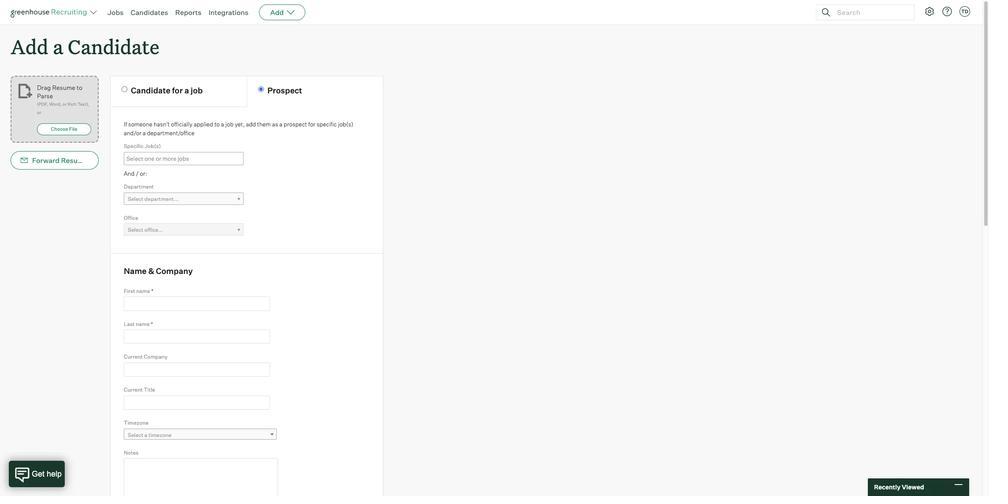 Task type: locate. For each thing, give the bounding box(es) containing it.
to right applied
[[215, 121, 220, 128]]

select department...
[[128, 196, 179, 202]]

add inside popup button
[[270, 8, 284, 17]]

for
[[172, 86, 183, 95], [309, 121, 316, 128]]

1 horizontal spatial to
[[215, 121, 220, 128]]

* down "&"
[[151, 288, 154, 294]]

candidate right candidate for a job radio
[[131, 86, 170, 95]]

1 select from the top
[[128, 196, 143, 202]]

* for first name *
[[151, 288, 154, 294]]

forward resume via email button
[[11, 151, 119, 170]]

applied
[[194, 121, 213, 128]]

or
[[62, 101, 67, 107], [37, 110, 41, 115]]

resume inside button
[[61, 156, 88, 165]]

add
[[270, 8, 284, 17], [11, 34, 48, 60]]

0 vertical spatial to
[[77, 84, 82, 91]]

someone
[[128, 121, 152, 128]]

0 horizontal spatial for
[[172, 86, 183, 95]]

Candidate for a job radio
[[122, 86, 127, 92]]

name
[[136, 288, 150, 294], [136, 321, 150, 327]]

1 vertical spatial or
[[37, 110, 41, 115]]

reports
[[175, 8, 202, 17]]

candidate down jobs link
[[68, 34, 160, 60]]

add for add a candidate
[[11, 34, 48, 60]]

to inside drag resume to parse (pdf, word, or rich text), or
[[77, 84, 82, 91]]

to up text),
[[77, 84, 82, 91]]

resume up rich
[[52, 84, 75, 91]]

name for first
[[136, 288, 150, 294]]

2 select from the top
[[128, 227, 143, 233]]

text),
[[77, 101, 89, 107]]

current title
[[124, 387, 155, 393]]

current
[[124, 354, 143, 360], [124, 387, 143, 393]]

yet,
[[235, 121, 245, 128]]

a down greenhouse recruiting image
[[53, 34, 63, 60]]

resume left via
[[61, 156, 88, 165]]

1 horizontal spatial add
[[270, 8, 284, 17]]

1 horizontal spatial job
[[225, 121, 234, 128]]

parse
[[37, 92, 53, 100]]

job inside "if someone hasn't officially applied to a job yet, add them as a prospect for specific job(s) and/or a department/office"
[[225, 121, 234, 128]]

a
[[53, 34, 63, 60], [185, 86, 189, 95], [221, 121, 224, 128], [279, 121, 283, 128], [143, 129, 146, 137], [145, 432, 147, 439]]

1 vertical spatial name
[[136, 321, 150, 327]]

2 current from the top
[[124, 387, 143, 393]]

company right "&"
[[156, 266, 193, 276]]

current down last
[[124, 354, 143, 360]]

job left the "yet,"
[[225, 121, 234, 128]]

select down timezone
[[128, 432, 143, 439]]

select for select office...
[[128, 227, 143, 233]]

a right as
[[279, 121, 283, 128]]

a left timezone
[[145, 432, 147, 439]]

1 vertical spatial *
[[151, 321, 153, 327]]

1 vertical spatial select
[[128, 227, 143, 233]]

select
[[128, 196, 143, 202], [128, 227, 143, 233], [128, 432, 143, 439]]

timezone
[[149, 432, 172, 439]]

or left rich
[[62, 101, 67, 107]]

0 vertical spatial select
[[128, 196, 143, 202]]

2 vertical spatial select
[[128, 432, 143, 439]]

&
[[148, 266, 154, 276]]

0 horizontal spatial to
[[77, 84, 82, 91]]

0 vertical spatial or
[[62, 101, 67, 107]]

*
[[151, 288, 154, 294], [151, 321, 153, 327]]

0 vertical spatial job
[[191, 86, 203, 95]]

job
[[191, 86, 203, 95], [225, 121, 234, 128]]

* right last
[[151, 321, 153, 327]]

name right first
[[136, 288, 150, 294]]

for left specific
[[309, 121, 316, 128]]

department
[[124, 183, 154, 190]]

1 vertical spatial job
[[225, 121, 234, 128]]

if someone hasn't officially applied to a job yet, add them as a prospect for specific job(s) and/or a department/office
[[124, 121, 354, 137]]

0 horizontal spatial add
[[11, 34, 48, 60]]

department/office
[[147, 129, 195, 137]]

0 vertical spatial name
[[136, 288, 150, 294]]

prospect
[[268, 86, 302, 95]]

forward
[[32, 156, 60, 165]]

td button
[[958, 4, 973, 19]]

specific
[[317, 121, 337, 128]]

specific
[[124, 143, 144, 150]]

choose file
[[51, 126, 77, 132]]

department...
[[145, 196, 179, 202]]

0 vertical spatial add
[[270, 8, 284, 17]]

candidates link
[[131, 8, 168, 17]]

current left title
[[124, 387, 143, 393]]

office
[[124, 215, 138, 221]]

0 vertical spatial *
[[151, 288, 154, 294]]

1 current from the top
[[124, 354, 143, 360]]

1 vertical spatial current
[[124, 387, 143, 393]]

select for select a timezone
[[128, 432, 143, 439]]

choose
[[51, 126, 68, 132]]

candidate
[[68, 34, 160, 60], [131, 86, 170, 95]]

company up title
[[144, 354, 168, 360]]

file
[[69, 126, 77, 132]]

1 vertical spatial to
[[215, 121, 220, 128]]

1 horizontal spatial for
[[309, 121, 316, 128]]

0 vertical spatial for
[[172, 86, 183, 95]]

job(s)
[[145, 143, 161, 150]]

select down department
[[128, 196, 143, 202]]

resume inside drag resume to parse (pdf, word, or rich text), or
[[52, 84, 75, 91]]

name & company
[[124, 266, 193, 276]]

1 vertical spatial for
[[309, 121, 316, 128]]

select inside 'link'
[[128, 227, 143, 233]]

name
[[124, 266, 147, 276]]

1 horizontal spatial or
[[62, 101, 67, 107]]

or down "(pdf,"
[[37, 110, 41, 115]]

to
[[77, 84, 82, 91], [215, 121, 220, 128]]

select down office
[[128, 227, 143, 233]]

1 vertical spatial resume
[[61, 156, 88, 165]]

for up officially
[[172, 86, 183, 95]]

job(s)
[[338, 121, 354, 128]]

select office...
[[128, 227, 163, 233]]

job up applied
[[191, 86, 203, 95]]

candidate for a job
[[131, 86, 203, 95]]

1 vertical spatial add
[[11, 34, 48, 60]]

0 vertical spatial current
[[124, 354, 143, 360]]

None text field
[[124, 153, 249, 164], [124, 297, 270, 311], [124, 330, 270, 344], [124, 153, 249, 164], [124, 297, 270, 311], [124, 330, 270, 344]]

Search text field
[[835, 6, 907, 19]]

select for select department...
[[128, 196, 143, 202]]

0 vertical spatial candidate
[[68, 34, 160, 60]]

drag resume to parse (pdf, word, or rich text), or
[[37, 84, 89, 115]]

office...
[[145, 227, 163, 233]]

resume
[[52, 84, 75, 91], [61, 156, 88, 165]]

forward resume via email
[[32, 156, 119, 165]]

1 vertical spatial candidate
[[131, 86, 170, 95]]

recently
[[875, 484, 901, 491]]

specific job(s)
[[124, 143, 161, 150]]

None text field
[[124, 363, 270, 377], [124, 396, 270, 410], [124, 363, 270, 377], [124, 396, 270, 410]]

name right last
[[136, 321, 150, 327]]

company
[[156, 266, 193, 276], [144, 354, 168, 360]]

td button
[[960, 6, 971, 17]]

or:
[[140, 170, 147, 177]]

officially
[[171, 121, 193, 128]]

3 select from the top
[[128, 432, 143, 439]]

0 vertical spatial resume
[[52, 84, 75, 91]]



Task type: vqa. For each thing, say whether or not it's contained in the screenshot.
Build your own Department Report Start with basic information and add your choice of columns and filters Start
no



Task type: describe. For each thing, give the bounding box(es) containing it.
timezone
[[124, 420, 149, 426]]

Notes text field
[[124, 459, 278, 496]]

and
[[124, 170, 135, 177]]

select a timezone
[[128, 432, 172, 439]]

jobs
[[108, 8, 124, 17]]

as
[[272, 121, 278, 128]]

a up officially
[[185, 86, 189, 95]]

Prospect radio
[[258, 86, 264, 92]]

select department... link
[[124, 193, 244, 205]]

title
[[144, 387, 155, 393]]

for inside "if someone hasn't officially applied to a job yet, add them as a prospect for specific job(s) and/or a department/office"
[[309, 121, 316, 128]]

candidates
[[131, 8, 168, 17]]

last name *
[[124, 321, 153, 327]]

greenhouse recruiting image
[[11, 7, 90, 18]]

0 horizontal spatial job
[[191, 86, 203, 95]]

reports link
[[175, 8, 202, 17]]

resume for forward
[[61, 156, 88, 165]]

and / or:
[[124, 170, 147, 177]]

first name *
[[124, 288, 154, 294]]

a left the "yet,"
[[221, 121, 224, 128]]

current company
[[124, 354, 168, 360]]

current for current title
[[124, 387, 143, 393]]

a down someone
[[143, 129, 146, 137]]

add for add
[[270, 8, 284, 17]]

add button
[[259, 4, 306, 20]]

(pdf,
[[37, 101, 48, 107]]

add a candidate
[[11, 34, 160, 60]]

notes
[[124, 450, 139, 456]]

to inside "if someone hasn't officially applied to a job yet, add them as a prospect for specific job(s) and/or a department/office"
[[215, 121, 220, 128]]

if
[[124, 121, 127, 128]]

hasn't
[[154, 121, 170, 128]]

configure image
[[925, 6, 935, 17]]

jobs link
[[108, 8, 124, 17]]

0 horizontal spatial or
[[37, 110, 41, 115]]

and/or
[[124, 129, 141, 137]]

* for last name *
[[151, 321, 153, 327]]

prospect
[[284, 121, 307, 128]]

resume for drag
[[52, 84, 75, 91]]

a inside select a timezone link
[[145, 432, 147, 439]]

last
[[124, 321, 135, 327]]

select a timezone link
[[124, 429, 277, 442]]

drag
[[37, 84, 51, 91]]

1 vertical spatial company
[[144, 354, 168, 360]]

them
[[257, 121, 271, 128]]

email
[[101, 156, 119, 165]]

name for last
[[136, 321, 150, 327]]

/
[[136, 170, 139, 177]]

integrations
[[209, 8, 249, 17]]

rich
[[68, 101, 77, 107]]

via
[[90, 156, 99, 165]]

first
[[124, 288, 135, 294]]

add
[[246, 121, 256, 128]]

0 vertical spatial company
[[156, 266, 193, 276]]

word,
[[49, 101, 61, 107]]

integrations link
[[209, 8, 249, 17]]

viewed
[[902, 484, 925, 491]]

select office... link
[[124, 224, 244, 236]]

td
[[962, 8, 969, 15]]

current for current company
[[124, 354, 143, 360]]

recently viewed
[[875, 484, 925, 491]]



